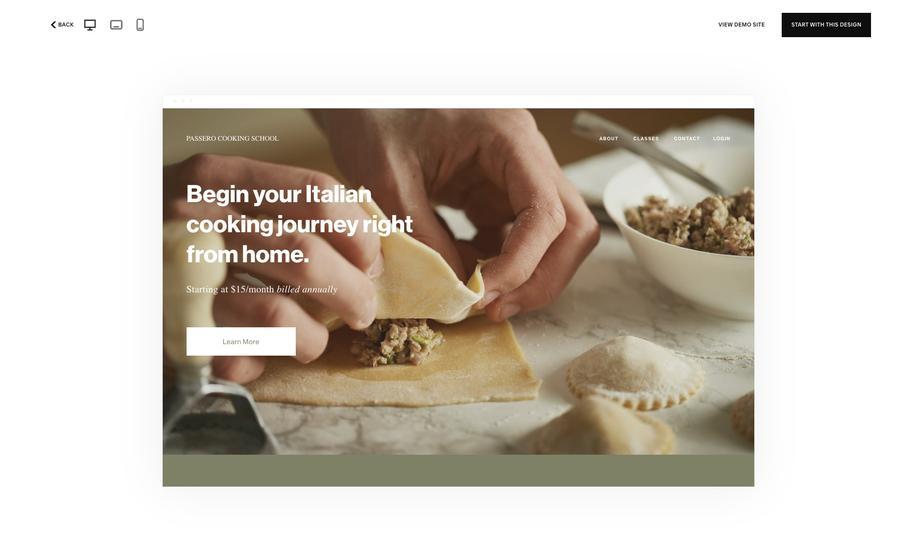 Task type: vqa. For each thing, say whether or not it's contained in the screenshot.
Topic
no



Task type: describe. For each thing, give the bounding box(es) containing it.
view demo site
[[719, 21, 766, 28]]

with
[[811, 21, 825, 28]]

this
[[827, 21, 839, 28]]

business
[[310, 22, 340, 31]]

zaatar
[[608, 436, 635, 445]]

mccurry image
[[71, 109, 310, 427]]

view demo site link
[[719, 13, 766, 37]]

blog templates ( 50 )
[[71, 88, 162, 100]]

online store - portfolio - memberships - blog - scheduling - courses - services - local business
[[19, 22, 340, 31]]

store
[[43, 22, 61, 31]]

design
[[841, 21, 862, 28]]

1 - from the left
[[63, 22, 66, 31]]

4 - from the left
[[172, 22, 175, 31]]

services
[[255, 22, 284, 31]]

memberships
[[102, 22, 149, 31]]

3 - from the left
[[151, 22, 153, 31]]

start with this design button
[[782, 13, 872, 37]]

1 horizontal spatial blog
[[155, 22, 171, 31]]

cadere image
[[608, 487, 847, 556]]

back button
[[46, 15, 76, 35]]

jasonwild image
[[71, 0, 310, 30]]

start with this design
[[792, 21, 862, 28]]

)
[[159, 88, 162, 100]]

(
[[144, 88, 148, 100]]

6 - from the left
[[250, 22, 253, 31]]

templates
[[94, 88, 142, 100]]

back
[[58, 21, 74, 28]]

2 - from the left
[[98, 22, 101, 31]]



Task type: locate. For each thing, give the bounding box(es) containing it.
50
[[148, 88, 159, 100]]

portfolio
[[67, 22, 96, 31]]

blog right preview template on a mobile device image
[[155, 22, 171, 31]]

1 vertical spatial blog
[[71, 88, 92, 100]]

0 horizontal spatial blog
[[71, 88, 92, 100]]

courses
[[221, 22, 249, 31]]

scheduling
[[177, 22, 215, 31]]

- right the courses
[[250, 22, 253, 31]]

lusaka image
[[71, 487, 310, 556]]

online
[[19, 22, 42, 31]]

-
[[63, 22, 66, 31], [98, 22, 101, 31], [151, 22, 153, 31], [172, 22, 175, 31], [216, 22, 219, 31], [250, 22, 253, 31], [285, 22, 288, 31]]

- right store
[[63, 22, 66, 31]]

demo
[[735, 21, 752, 28]]

local
[[290, 22, 308, 31]]

- left the courses
[[216, 22, 219, 31]]

- right preview template on a mobile device image
[[151, 22, 153, 31]]

meriden image
[[608, 0, 847, 30]]

degraw image
[[340, 487, 578, 556]]

blog left "templates"
[[71, 88, 92, 100]]

5 - from the left
[[216, 22, 219, 31]]

- left preview template on a tablet device icon on the top left of the page
[[98, 22, 101, 31]]

- left scheduling
[[172, 22, 175, 31]]

site
[[754, 21, 766, 28]]

passero
[[339, 436, 372, 445]]

preview template on a tablet device image
[[108, 17, 125, 32]]

view
[[719, 21, 734, 28]]

zaatar image
[[608, 109, 847, 427]]

blog
[[155, 22, 171, 31], [71, 88, 92, 100]]

- left local
[[285, 22, 288, 31]]

7 - from the left
[[285, 22, 288, 31]]

preview template on a mobile device image
[[134, 18, 147, 31]]

preview template on a desktop device image
[[81, 18, 99, 32]]

start
[[792, 21, 810, 28]]

0 vertical spatial blog
[[155, 22, 171, 31]]

passero image
[[340, 109, 578, 427]]



